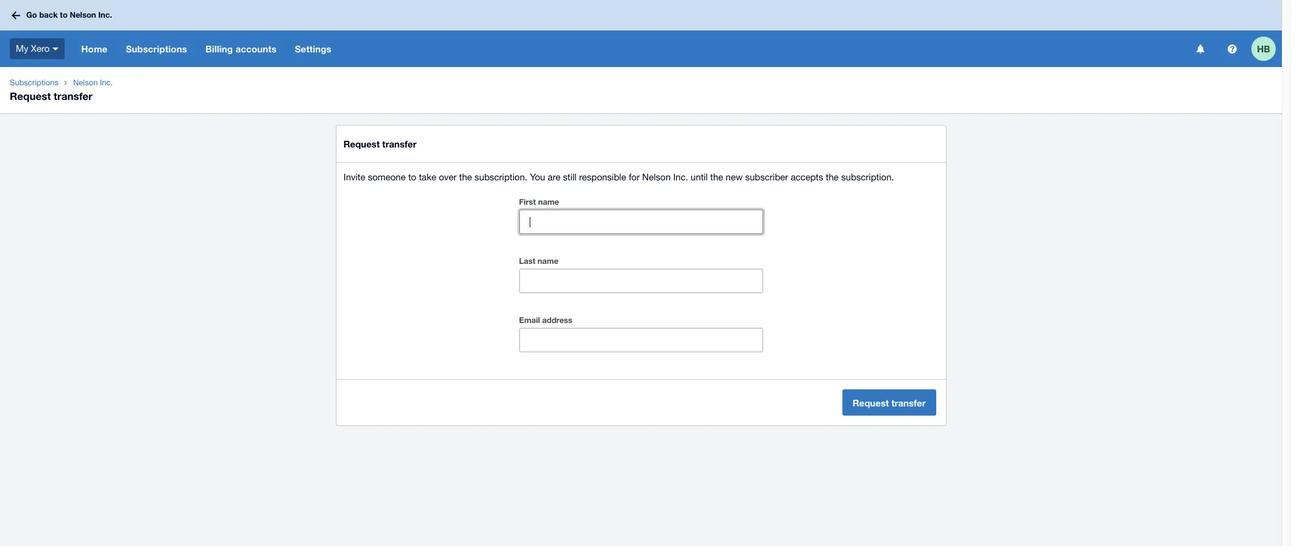 Task type: describe. For each thing, give the bounding box(es) containing it.
1 horizontal spatial request
[[344, 138, 380, 149]]

my xero
[[16, 43, 50, 54]]

go back to nelson inc.
[[26, 10, 112, 20]]

1 the from the left
[[459, 172, 472, 182]]

hb
[[1258, 43, 1271, 54]]

svg image inside my xero popup button
[[53, 47, 59, 50]]

0 vertical spatial subscriptions link
[[117, 30, 196, 67]]

0 horizontal spatial request transfer
[[10, 90, 93, 102]]

0 horizontal spatial subscriptions
[[10, 78, 59, 87]]

request transfer button
[[843, 390, 936, 416]]

1 vertical spatial nelson
[[73, 78, 98, 87]]

invite
[[344, 172, 365, 182]]

1 vertical spatial subscriptions link
[[5, 77, 63, 89]]

hb button
[[1252, 30, 1282, 67]]

new
[[726, 172, 743, 182]]

1 vertical spatial transfer
[[382, 138, 417, 149]]

you
[[530, 172, 545, 182]]

billing accounts link
[[196, 30, 286, 67]]

address
[[542, 315, 573, 325]]

1 horizontal spatial svg image
[[1197, 44, 1205, 53]]

Last name field
[[520, 270, 763, 293]]

last
[[519, 256, 536, 266]]

1 subscription. from the left
[[475, 172, 528, 182]]

2 the from the left
[[711, 172, 723, 182]]

nelson inc. link
[[68, 77, 118, 89]]

inc. inside nelson inc. link
[[100, 78, 113, 87]]

to for someone
[[408, 172, 416, 182]]

first name
[[519, 197, 559, 207]]

Email address field
[[520, 329, 763, 352]]

1 horizontal spatial request transfer
[[344, 138, 417, 149]]

back
[[39, 10, 58, 20]]

home
[[81, 43, 108, 54]]

nelson inc.
[[73, 78, 113, 87]]

billing
[[205, 43, 233, 54]]

xero
[[31, 43, 50, 54]]

first
[[519, 197, 536, 207]]

banner containing hb
[[0, 0, 1282, 67]]

request inside button
[[853, 397, 889, 408]]

inc. inside go back to nelson inc. link
[[98, 10, 112, 20]]

0 vertical spatial nelson
[[70, 10, 96, 20]]



Task type: locate. For each thing, give the bounding box(es) containing it.
0 horizontal spatial transfer
[[54, 90, 93, 102]]

accepts
[[791, 172, 824, 182]]

1 horizontal spatial subscriptions link
[[117, 30, 196, 67]]

inc.
[[98, 10, 112, 20], [100, 78, 113, 87], [673, 172, 688, 182]]

0 vertical spatial name
[[538, 197, 559, 207]]

accounts
[[236, 43, 277, 54]]

1 horizontal spatial transfer
[[382, 138, 417, 149]]

billing accounts
[[205, 43, 277, 54]]

0 horizontal spatial svg image
[[53, 47, 59, 50]]

the
[[459, 172, 472, 182], [711, 172, 723, 182], [826, 172, 839, 182]]

1 horizontal spatial subscription.
[[842, 172, 894, 182]]

1 horizontal spatial svg image
[[1228, 44, 1237, 53]]

subscriptions link
[[117, 30, 196, 67], [5, 77, 63, 89]]

1 vertical spatial name
[[538, 256, 559, 266]]

nelson
[[70, 10, 96, 20], [73, 78, 98, 87], [642, 172, 671, 182]]

nelson right for
[[642, 172, 671, 182]]

banner
[[0, 0, 1282, 67]]

name for first name
[[538, 197, 559, 207]]

First name field
[[520, 210, 763, 234]]

1 horizontal spatial the
[[711, 172, 723, 182]]

1 vertical spatial to
[[408, 172, 416, 182]]

inc. up "home"
[[98, 10, 112, 20]]

svg image
[[1197, 44, 1205, 53], [53, 47, 59, 50]]

subscriptions
[[126, 43, 187, 54], [10, 78, 59, 87]]

the right the over
[[459, 172, 472, 182]]

someone
[[368, 172, 406, 182]]

0 vertical spatial to
[[60, 10, 68, 20]]

subscription. right the accepts
[[842, 172, 894, 182]]

0 horizontal spatial subscriptions link
[[5, 77, 63, 89]]

1 horizontal spatial subscriptions
[[126, 43, 187, 54]]

to right back
[[60, 10, 68, 20]]

last name
[[519, 256, 559, 266]]

1 vertical spatial subscriptions
[[10, 78, 59, 87]]

settings
[[295, 43, 332, 54]]

2 vertical spatial transfer
[[892, 397, 926, 408]]

svg image
[[12, 11, 20, 19], [1228, 44, 1237, 53]]

inc. down "home"
[[100, 78, 113, 87]]

subscription. up first
[[475, 172, 528, 182]]

responsible
[[579, 172, 626, 182]]

0 vertical spatial transfer
[[54, 90, 93, 102]]

the right the accepts
[[826, 172, 839, 182]]

2 horizontal spatial request
[[853, 397, 889, 408]]

to
[[60, 10, 68, 20], [408, 172, 416, 182]]

request transfer
[[10, 90, 93, 102], [344, 138, 417, 149], [853, 397, 926, 408]]

go
[[26, 10, 37, 20]]

settings button
[[286, 30, 341, 67]]

0 horizontal spatial svg image
[[12, 11, 20, 19]]

2 horizontal spatial the
[[826, 172, 839, 182]]

request transfer inside request transfer button
[[853, 397, 926, 408]]

name right last
[[538, 256, 559, 266]]

subscriptions inside navigation
[[126, 43, 187, 54]]

the left new on the top of the page
[[711, 172, 723, 182]]

inc. left until
[[673, 172, 688, 182]]

invite someone to take over the subscription. you are still responsible for nelson inc. until the new subscriber accepts the subscription.
[[344, 172, 894, 182]]

1 vertical spatial request transfer
[[344, 138, 417, 149]]

transfer inside button
[[892, 397, 926, 408]]

subscription.
[[475, 172, 528, 182], [842, 172, 894, 182]]

over
[[439, 172, 457, 182]]

0 horizontal spatial the
[[459, 172, 472, 182]]

request
[[10, 90, 51, 102], [344, 138, 380, 149], [853, 397, 889, 408]]

0 vertical spatial subscriptions
[[126, 43, 187, 54]]

svg image left "go"
[[12, 11, 20, 19]]

0 vertical spatial svg image
[[12, 11, 20, 19]]

0 horizontal spatial subscription.
[[475, 172, 528, 182]]

go back to nelson inc. link
[[7, 4, 119, 26]]

email address
[[519, 315, 573, 325]]

2 vertical spatial inc.
[[673, 172, 688, 182]]

navigation
[[72, 30, 1189, 67]]

1 vertical spatial svg image
[[1228, 44, 1237, 53]]

navigation containing home
[[72, 30, 1189, 67]]

0 vertical spatial request
[[10, 90, 51, 102]]

0 horizontal spatial request
[[10, 90, 51, 102]]

subscriber
[[745, 172, 789, 182]]

2 vertical spatial request transfer
[[853, 397, 926, 408]]

to for back
[[60, 10, 68, 20]]

name right first
[[538, 197, 559, 207]]

0 horizontal spatial to
[[60, 10, 68, 20]]

my
[[16, 43, 28, 54]]

0 vertical spatial inc.
[[98, 10, 112, 20]]

2 vertical spatial nelson
[[642, 172, 671, 182]]

name
[[538, 197, 559, 207], [538, 256, 559, 266]]

home link
[[72, 30, 117, 67]]

1 vertical spatial inc.
[[100, 78, 113, 87]]

0 vertical spatial request transfer
[[10, 90, 93, 102]]

2 horizontal spatial transfer
[[892, 397, 926, 408]]

to left take on the top left
[[408, 172, 416, 182]]

1 vertical spatial request
[[344, 138, 380, 149]]

3 the from the left
[[826, 172, 839, 182]]

are
[[548, 172, 561, 182]]

svg image left hb
[[1228, 44, 1237, 53]]

email
[[519, 315, 540, 325]]

2 vertical spatial request
[[853, 397, 889, 408]]

2 subscription. from the left
[[842, 172, 894, 182]]

1 horizontal spatial to
[[408, 172, 416, 182]]

2 horizontal spatial request transfer
[[853, 397, 926, 408]]

name for last name
[[538, 256, 559, 266]]

nelson right back
[[70, 10, 96, 20]]

nelson down home "link"
[[73, 78, 98, 87]]

until
[[691, 172, 708, 182]]

still
[[563, 172, 577, 182]]

take
[[419, 172, 436, 182]]

for
[[629, 172, 640, 182]]

transfer
[[54, 90, 93, 102], [382, 138, 417, 149], [892, 397, 926, 408]]

my xero button
[[0, 30, 72, 67]]

svg image inside go back to nelson inc. link
[[12, 11, 20, 19]]



Task type: vqa. For each thing, say whether or not it's contained in the screenshot.
topmost nelson
yes



